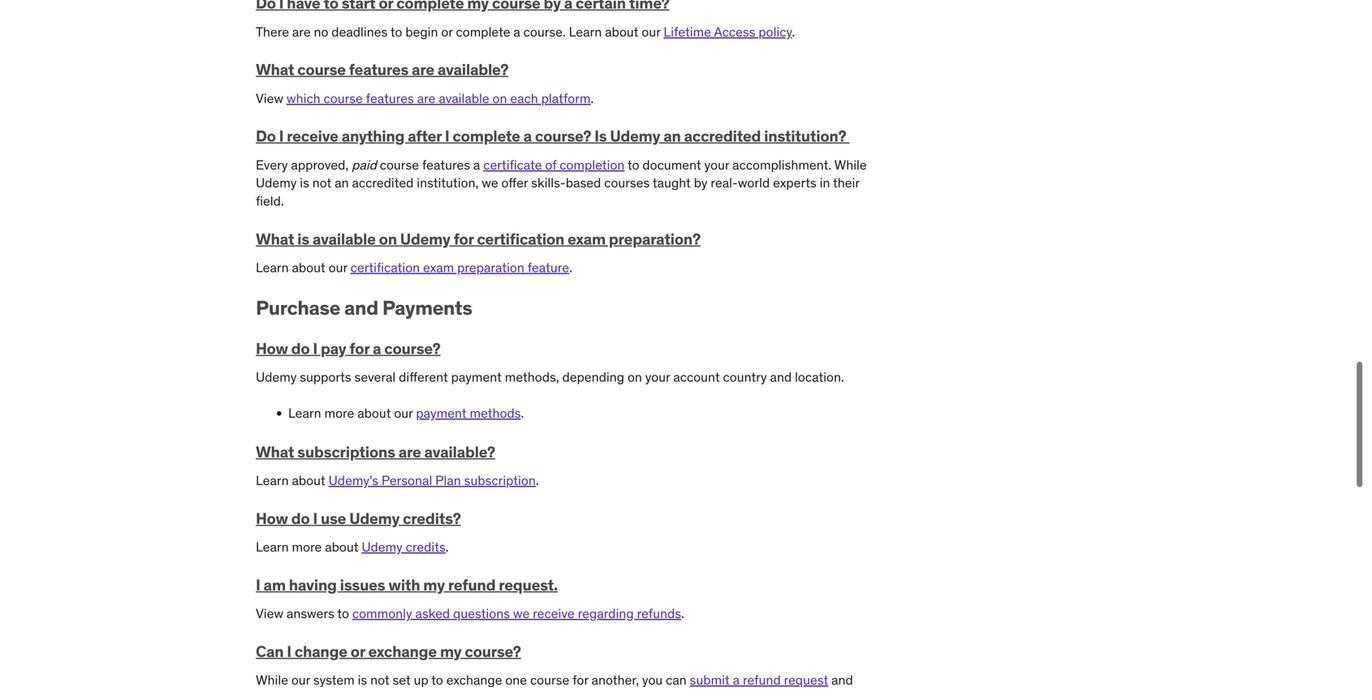 Task type: describe. For each thing, give the bounding box(es) containing it.
0 horizontal spatial on
[[379, 229, 397, 249]]

1 horizontal spatial an
[[664, 126, 681, 146]]

1 vertical spatial features
[[366, 90, 414, 107]]

which course features are available on each platform link
[[287, 90, 591, 107]]

learn about udemy's personal plan subscription .
[[256, 473, 539, 489]]

certification exam preparation feature link
[[351, 260, 569, 276]]

udemy credits link
[[362, 539, 446, 556]]

0 vertical spatial course
[[297, 60, 346, 79]]

how for how do i use udemy credits?
[[256, 509, 288, 529]]

1 vertical spatial for
[[349, 339, 370, 358]]

skills-
[[531, 175, 566, 191]]

payment for methods
[[416, 405, 467, 422]]

udemy left supports
[[256, 369, 297, 386]]

udemy down the how do i use udemy credits?
[[362, 539, 403, 556]]

purchase
[[256, 296, 340, 320]]

each
[[510, 90, 538, 107]]

about up purchase
[[292, 260, 325, 276]]

asked
[[415, 606, 450, 622]]

anything
[[342, 126, 405, 146]]

1 vertical spatial and
[[770, 369, 792, 386]]

several
[[354, 369, 396, 386]]

i am having issues with my refund request.
[[256, 576, 558, 595]]

0 vertical spatial exam
[[568, 229, 606, 249]]

2 vertical spatial course
[[380, 157, 419, 173]]

how do i pay for a course?
[[256, 339, 441, 358]]

view for view
[[256, 90, 283, 107]]

payment methods link
[[416, 405, 521, 422]]

based
[[566, 175, 601, 191]]

personal
[[382, 473, 432, 489]]

in
[[820, 175, 830, 191]]

deadlines
[[332, 23, 388, 40]]

view for view answers to
[[256, 606, 283, 622]]

institution?
[[764, 126, 846, 146]]

issues
[[340, 576, 385, 595]]

more for learn more about udemy credits .
[[292, 539, 322, 556]]

having
[[289, 576, 337, 595]]

0 vertical spatial features
[[349, 60, 409, 79]]

platform
[[541, 90, 591, 107]]

about left udemy's
[[292, 473, 325, 489]]

experts
[[773, 175, 817, 191]]

begin
[[405, 23, 438, 40]]

by
[[694, 175, 708, 191]]

i left use
[[313, 509, 318, 529]]

offer
[[501, 175, 528, 191]]

world
[[738, 175, 770, 191]]

accomplishment.
[[732, 157, 832, 173]]

2 vertical spatial to
[[337, 606, 349, 622]]

account
[[673, 369, 720, 386]]

certificate
[[483, 157, 542, 173]]

questions
[[453, 606, 510, 622]]

view answers to commonly asked questions we receive regarding refunds .
[[256, 606, 684, 622]]

what subscriptions are available?
[[256, 442, 495, 462]]

about left lifetime
[[605, 23, 639, 40]]

0 vertical spatial or
[[441, 23, 453, 40]]

udemy up learn more about udemy credits .
[[349, 509, 400, 529]]

course.
[[523, 23, 566, 40]]

to inside 'to document your accomplishment. while udemy is not an accredited institution, we offer skills-based courses taught by real-world experts in their field.'
[[628, 157, 639, 173]]

there are no deadlines to begin or complete a course. learn about our lifetime access policy .
[[256, 23, 795, 40]]

about down several
[[357, 405, 391, 422]]

subscription
[[464, 473, 536, 489]]

to document your accomplishment. while udemy is not an accredited institution, we offer skills-based courses taught by real-world experts in their field.
[[256, 157, 867, 210]]

0 horizontal spatial exam
[[423, 260, 454, 276]]

credits
[[406, 539, 446, 556]]

am
[[264, 576, 286, 595]]

learn about our certification exam preparation feature .
[[256, 260, 572, 276]]

1 vertical spatial our
[[329, 260, 347, 276]]

location.
[[795, 369, 844, 386]]

paid
[[352, 157, 377, 173]]

0 horizontal spatial your
[[645, 369, 670, 386]]

1 vertical spatial available?
[[424, 442, 495, 462]]

learn for learn about our certification exam preparation feature .
[[256, 260, 289, 276]]

regarding
[[578, 606, 634, 622]]

commonly asked questions we receive regarding refunds link
[[352, 606, 681, 622]]

1 horizontal spatial certification
[[477, 229, 564, 249]]

their
[[833, 175, 860, 191]]

field.
[[256, 193, 284, 210]]

refunds
[[637, 606, 681, 622]]

learn more about our payment methods .
[[288, 405, 524, 422]]

methods,
[[505, 369, 559, 386]]

1 vertical spatial complete
[[453, 126, 520, 146]]

how for how do i pay for a course?
[[256, 339, 288, 358]]

udemy inside 'to document your accomplishment. while udemy is not an accredited institution, we offer skills-based courses taught by real-world experts in their field.'
[[256, 175, 297, 191]]

how do i use udemy credits?
[[256, 509, 461, 529]]

udemy right 'is'
[[610, 126, 660, 146]]

are up personal
[[398, 442, 421, 462]]

plan
[[435, 473, 461, 489]]

preparation?
[[609, 229, 701, 249]]

can i change or exchange my course?
[[256, 642, 521, 662]]

course? for can i change or exchange my course?
[[465, 642, 521, 662]]

0 vertical spatial complete
[[456, 23, 510, 40]]

1 vertical spatial course
[[324, 90, 363, 107]]

answers
[[287, 606, 334, 622]]

depending
[[562, 369, 624, 386]]

a up certificate
[[523, 126, 532, 146]]

1 horizontal spatial on
[[493, 90, 507, 107]]

of
[[545, 157, 557, 173]]

view which course features are available on each platform .
[[256, 90, 597, 107]]

supports
[[300, 369, 351, 386]]

what is available on udemy for certification exam preparation?
[[256, 229, 701, 249]]

lifetime
[[664, 23, 711, 40]]

what course features are available?
[[256, 60, 509, 79]]

use
[[321, 509, 346, 529]]

about down use
[[325, 539, 359, 556]]

2 vertical spatial our
[[394, 405, 413, 422]]

1 horizontal spatial available
[[439, 90, 489, 107]]

udemy up the "learn about our certification exam preparation feature ."
[[400, 229, 450, 249]]

approved,
[[291, 157, 349, 173]]

taught
[[653, 175, 691, 191]]

subscriptions
[[297, 442, 395, 462]]

udemy's
[[329, 473, 378, 489]]

1 vertical spatial receive
[[533, 606, 575, 622]]

completion
[[560, 157, 625, 173]]

no
[[314, 23, 328, 40]]

payment for methods,
[[451, 369, 502, 386]]

different
[[399, 369, 448, 386]]

are up view which course features are available on each platform .
[[412, 60, 434, 79]]

payments
[[382, 296, 472, 320]]

do i receive anything after i complete a course? is udemy an accredited institution?
[[256, 126, 850, 146]]

0 vertical spatial our
[[642, 23, 661, 40]]

refund
[[448, 576, 496, 595]]



Task type: locate. For each thing, give the bounding box(es) containing it.
course? up the different
[[384, 339, 441, 358]]

preparation
[[457, 260, 524, 276]]

1 vertical spatial to
[[628, 157, 639, 173]]

course? up certificate of completion link
[[535, 126, 591, 146]]

2 horizontal spatial to
[[628, 157, 639, 173]]

2 horizontal spatial course?
[[535, 126, 591, 146]]

1 vertical spatial view
[[256, 606, 283, 622]]

0 vertical spatial for
[[454, 229, 474, 249]]

0 vertical spatial view
[[256, 90, 283, 107]]

learn for learn more about our payment methods .
[[288, 405, 321, 422]]

institution,
[[417, 175, 479, 191]]

are up after
[[417, 90, 436, 107]]

0 vertical spatial payment
[[451, 369, 502, 386]]

0 vertical spatial and
[[344, 296, 378, 320]]

1 vertical spatial what
[[256, 229, 294, 249]]

2 vertical spatial course?
[[465, 642, 521, 662]]

certification
[[477, 229, 564, 249], [351, 260, 420, 276]]

1 horizontal spatial more
[[324, 405, 354, 422]]

more
[[324, 405, 354, 422], [292, 539, 322, 556]]

exchange
[[368, 642, 437, 662]]

course?
[[535, 126, 591, 146], [384, 339, 441, 358], [465, 642, 521, 662]]

1 horizontal spatial accredited
[[684, 126, 761, 146]]

my for with
[[423, 576, 445, 595]]

for up certification exam preparation feature link
[[454, 229, 474, 249]]

do left pay
[[291, 339, 310, 358]]

after
[[408, 126, 442, 146]]

i
[[279, 126, 284, 146], [445, 126, 449, 146], [313, 339, 318, 358], [313, 509, 318, 529], [256, 576, 260, 595], [287, 642, 291, 662]]

0 horizontal spatial available
[[313, 229, 376, 249]]

complete up certificate
[[453, 126, 520, 146]]

course? down the questions
[[465, 642, 521, 662]]

what for what subscriptions are available?
[[256, 442, 294, 462]]

we down request.
[[513, 606, 530, 622]]

not
[[312, 175, 332, 191]]

receive
[[287, 126, 338, 146], [533, 606, 575, 622]]

for right pay
[[349, 339, 370, 358]]

exam
[[568, 229, 606, 249], [423, 260, 454, 276]]

0 horizontal spatial receive
[[287, 126, 338, 146]]

how down purchase
[[256, 339, 288, 358]]

what down field.
[[256, 229, 294, 249]]

do for pay
[[291, 339, 310, 358]]

do
[[256, 126, 276, 146]]

pay
[[321, 339, 346, 358]]

our down the different
[[394, 405, 413, 422]]

what for what course features are available?
[[256, 60, 294, 79]]

while
[[834, 157, 867, 173]]

or right "change"
[[351, 642, 365, 662]]

accredited
[[684, 126, 761, 146], [352, 175, 414, 191]]

your inside 'to document your accomplishment. while udemy is not an accredited institution, we offer skills-based courses taught by real-world experts in their field.'
[[704, 157, 729, 173]]

0 vertical spatial your
[[704, 157, 729, 173]]

3 what from the top
[[256, 442, 294, 462]]

1 vertical spatial payment
[[416, 405, 467, 422]]

methods
[[470, 405, 521, 422]]

we inside 'to document your accomplishment. while udemy is not an accredited institution, we offer skills-based courses taught by real-world experts in their field.'
[[482, 175, 498, 191]]

more for learn more about our payment methods .
[[324, 405, 354, 422]]

what left subscriptions
[[256, 442, 294, 462]]

1 do from the top
[[291, 339, 310, 358]]

there
[[256, 23, 289, 40]]

policy
[[759, 23, 792, 40]]

to up courses
[[628, 157, 639, 173]]

more up having at the left bottom of the page
[[292, 539, 322, 556]]

0 vertical spatial how
[[256, 339, 288, 358]]

every approved, paid course features a certificate of completion
[[256, 157, 625, 173]]

payment
[[451, 369, 502, 386], [416, 405, 467, 422]]

or
[[441, 23, 453, 40], [351, 642, 365, 662]]

payment down the different
[[416, 405, 467, 422]]

our
[[642, 23, 661, 40], [329, 260, 347, 276], [394, 405, 413, 422]]

0 vertical spatial do
[[291, 339, 310, 358]]

1 vertical spatial exam
[[423, 260, 454, 276]]

we left offer in the left top of the page
[[482, 175, 498, 191]]

is up purchase
[[297, 229, 309, 249]]

0 horizontal spatial and
[[344, 296, 378, 320]]

how left use
[[256, 509, 288, 529]]

change
[[295, 642, 347, 662]]

on up the "learn about our certification exam preparation feature ."
[[379, 229, 397, 249]]

0 vertical spatial we
[[482, 175, 498, 191]]

learn
[[569, 23, 602, 40], [256, 260, 289, 276], [288, 405, 321, 422], [256, 473, 289, 489], [256, 539, 289, 556]]

0 vertical spatial on
[[493, 90, 507, 107]]

0 vertical spatial my
[[423, 576, 445, 595]]

udemy's personal plan subscription link
[[329, 473, 536, 489]]

0 horizontal spatial course?
[[384, 339, 441, 358]]

on
[[493, 90, 507, 107], [379, 229, 397, 249], [628, 369, 642, 386]]

2 vertical spatial what
[[256, 442, 294, 462]]

your left account
[[645, 369, 670, 386]]

features up institution, in the left top of the page
[[422, 157, 470, 173]]

1 horizontal spatial receive
[[533, 606, 575, 622]]

can
[[256, 642, 284, 662]]

real-
[[711, 175, 738, 191]]

1 horizontal spatial for
[[454, 229, 474, 249]]

certification up purchase and payments
[[351, 260, 420, 276]]

every
[[256, 157, 288, 173]]

0 vertical spatial an
[[664, 126, 681, 146]]

course right which
[[324, 90, 363, 107]]

udemy
[[610, 126, 660, 146], [256, 175, 297, 191], [400, 229, 450, 249], [256, 369, 297, 386], [349, 509, 400, 529], [362, 539, 403, 556]]

i right after
[[445, 126, 449, 146]]

how
[[256, 339, 288, 358], [256, 509, 288, 529]]

2 vertical spatial on
[[628, 369, 642, 386]]

1 vertical spatial more
[[292, 539, 322, 556]]

i left pay
[[313, 339, 318, 358]]

1 view from the top
[[256, 90, 283, 107]]

feature
[[528, 260, 569, 276]]

course? for how do i pay for a course?
[[384, 339, 441, 358]]

courses
[[604, 175, 650, 191]]

complete right begin
[[456, 23, 510, 40]]

my up the asked
[[423, 576, 445, 595]]

i right can
[[287, 642, 291, 662]]

our up purchase and payments
[[329, 260, 347, 276]]

0 horizontal spatial our
[[329, 260, 347, 276]]

accredited inside 'to document your accomplishment. while udemy is not an accredited institution, we offer skills-based courses taught by real-world experts in their field.'
[[352, 175, 414, 191]]

0 horizontal spatial for
[[349, 339, 370, 358]]

0 vertical spatial to
[[391, 23, 402, 40]]

1 vertical spatial on
[[379, 229, 397, 249]]

2 horizontal spatial our
[[642, 23, 661, 40]]

udemy down every
[[256, 175, 297, 191]]

is left "not"
[[300, 175, 309, 191]]

features down deadlines
[[349, 60, 409, 79]]

1 vertical spatial do
[[291, 509, 310, 529]]

0 vertical spatial receive
[[287, 126, 338, 146]]

an
[[664, 126, 681, 146], [335, 175, 349, 191]]

my for exchange
[[440, 642, 462, 662]]

features down what course features are available? at the left of page
[[366, 90, 414, 107]]

payment up payment methods link
[[451, 369, 502, 386]]

i left "am"
[[256, 576, 260, 595]]

view
[[256, 90, 283, 107], [256, 606, 283, 622]]

i right do
[[279, 126, 284, 146]]

access
[[714, 23, 756, 40]]

a up institution, in the left top of the page
[[473, 157, 480, 173]]

1 vertical spatial course?
[[384, 339, 441, 358]]

1 horizontal spatial or
[[441, 23, 453, 40]]

which
[[287, 90, 320, 107]]

1 vertical spatial certification
[[351, 260, 420, 276]]

2 do from the top
[[291, 509, 310, 529]]

available down "not"
[[313, 229, 376, 249]]

receive down request.
[[533, 606, 575, 622]]

to left begin
[[391, 23, 402, 40]]

1 vertical spatial is
[[297, 229, 309, 249]]

do left use
[[291, 509, 310, 529]]

about
[[605, 23, 639, 40], [292, 260, 325, 276], [357, 405, 391, 422], [292, 473, 325, 489], [325, 539, 359, 556]]

or right begin
[[441, 23, 453, 40]]

my
[[423, 576, 445, 595], [440, 642, 462, 662]]

my down the asked
[[440, 642, 462, 662]]

learn for learn more about udemy credits .
[[256, 539, 289, 556]]

2 how from the top
[[256, 509, 288, 529]]

receive up approved,
[[287, 126, 338, 146]]

0 horizontal spatial accredited
[[352, 175, 414, 191]]

an right "not"
[[335, 175, 349, 191]]

1 vertical spatial how
[[256, 509, 288, 529]]

what for what is available on udemy for certification exam preparation?
[[256, 229, 294, 249]]

0 horizontal spatial certification
[[351, 260, 420, 276]]

0 horizontal spatial we
[[482, 175, 498, 191]]

1 vertical spatial accredited
[[352, 175, 414, 191]]

1 vertical spatial we
[[513, 606, 530, 622]]

1 vertical spatial an
[[335, 175, 349, 191]]

0 horizontal spatial an
[[335, 175, 349, 191]]

on right depending
[[628, 369, 642, 386]]

an up document
[[664, 126, 681, 146]]

.
[[792, 23, 795, 40], [591, 90, 594, 107], [569, 260, 572, 276], [521, 405, 524, 422], [536, 473, 539, 489], [446, 539, 449, 556], [681, 606, 684, 622]]

are
[[292, 23, 311, 40], [412, 60, 434, 79], [417, 90, 436, 107], [398, 442, 421, 462]]

1 how from the top
[[256, 339, 288, 358]]

an inside 'to document your accomplishment. while udemy is not an accredited institution, we offer skills-based courses taught by real-world experts in their field.'
[[335, 175, 349, 191]]

0 vertical spatial available
[[439, 90, 489, 107]]

1 horizontal spatial and
[[770, 369, 792, 386]]

document
[[643, 157, 701, 173]]

and right country
[[770, 369, 792, 386]]

view left which
[[256, 90, 283, 107]]

2 vertical spatial features
[[422, 157, 470, 173]]

do for use
[[291, 509, 310, 529]]

and up how do i pay for a course?
[[344, 296, 378, 320]]

your
[[704, 157, 729, 173], [645, 369, 670, 386]]

course up which
[[297, 60, 346, 79]]

1 horizontal spatial course?
[[465, 642, 521, 662]]

is inside 'to document your accomplishment. while udemy is not an accredited institution, we offer skills-based courses taught by real-world experts in their field.'
[[300, 175, 309, 191]]

learn more about udemy credits .
[[256, 539, 449, 556]]

more down supports
[[324, 405, 354, 422]]

request.
[[499, 576, 558, 595]]

1 what from the top
[[256, 60, 294, 79]]

available up after
[[439, 90, 489, 107]]

1 horizontal spatial our
[[394, 405, 413, 422]]

1 horizontal spatial exam
[[568, 229, 606, 249]]

a left course.
[[513, 23, 520, 40]]

exam up payments
[[423, 260, 454, 276]]

1 horizontal spatial your
[[704, 157, 729, 173]]

0 vertical spatial available?
[[438, 60, 509, 79]]

to right answers
[[337, 606, 349, 622]]

purchase and payments
[[256, 296, 472, 320]]

0 horizontal spatial or
[[351, 642, 365, 662]]

is
[[595, 126, 607, 146]]

available
[[439, 90, 489, 107], [313, 229, 376, 249]]

available? up plan
[[424, 442, 495, 462]]

0 vertical spatial is
[[300, 175, 309, 191]]

commonly
[[352, 606, 412, 622]]

0 vertical spatial what
[[256, 60, 294, 79]]

accredited up real- on the top right of page
[[684, 126, 761, 146]]

complete
[[456, 23, 510, 40], [453, 126, 520, 146]]

accredited down the paid
[[352, 175, 414, 191]]

0 vertical spatial more
[[324, 405, 354, 422]]

what
[[256, 60, 294, 79], [256, 229, 294, 249], [256, 442, 294, 462]]

your up real- on the top right of page
[[704, 157, 729, 173]]

on left the each
[[493, 90, 507, 107]]

exam up the feature
[[568, 229, 606, 249]]

our left lifetime
[[642, 23, 661, 40]]

we
[[482, 175, 498, 191], [513, 606, 530, 622]]

1 horizontal spatial to
[[391, 23, 402, 40]]

2 horizontal spatial on
[[628, 369, 642, 386]]

certification up the feature
[[477, 229, 564, 249]]

1 vertical spatial my
[[440, 642, 462, 662]]

lifetime access policy link
[[664, 23, 792, 40]]

0 vertical spatial course?
[[535, 126, 591, 146]]

udemy supports several different payment methods, depending on your account country and location.
[[256, 369, 847, 386]]

features
[[349, 60, 409, 79], [366, 90, 414, 107], [422, 157, 470, 173]]

credits?
[[403, 509, 461, 529]]

1 vertical spatial your
[[645, 369, 670, 386]]

2 what from the top
[[256, 229, 294, 249]]

a up several
[[373, 339, 381, 358]]

1 vertical spatial available
[[313, 229, 376, 249]]

0 horizontal spatial to
[[337, 606, 349, 622]]

certificate of completion link
[[483, 157, 625, 173]]

learn for learn about udemy's personal plan subscription .
[[256, 473, 289, 489]]

0 horizontal spatial more
[[292, 539, 322, 556]]

1 vertical spatial or
[[351, 642, 365, 662]]

2 view from the top
[[256, 606, 283, 622]]

available? up "which course features are available on each platform" link on the left top
[[438, 60, 509, 79]]

view down "am"
[[256, 606, 283, 622]]

country
[[723, 369, 767, 386]]

what down there
[[256, 60, 294, 79]]

1 horizontal spatial we
[[513, 606, 530, 622]]

are left no
[[292, 23, 311, 40]]

course right the paid
[[380, 157, 419, 173]]

0 vertical spatial certification
[[477, 229, 564, 249]]

0 vertical spatial accredited
[[684, 126, 761, 146]]

to
[[391, 23, 402, 40], [628, 157, 639, 173], [337, 606, 349, 622]]

with
[[388, 576, 420, 595]]



Task type: vqa. For each thing, say whether or not it's contained in the screenshot.
leftmost instructor
no



